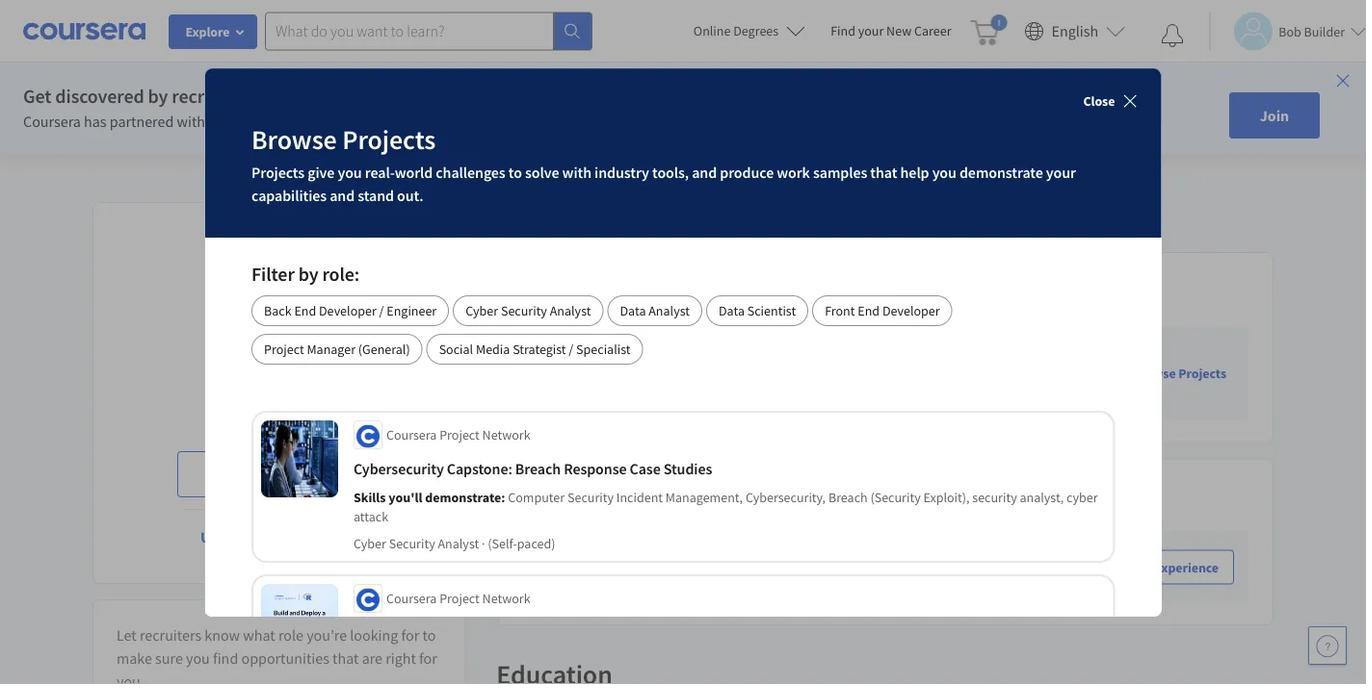 Task type: vqa. For each thing, say whether or not it's contained in the screenshot.
topmost some
no



Task type: locate. For each thing, give the bounding box(es) containing it.
0 vertical spatial browse
[[251, 123, 337, 157]]

project manager (general)
[[264, 341, 410, 358]]

you left find
[[186, 649, 210, 669]]

join button
[[1229, 92, 1320, 139]]

0 horizontal spatial that
[[332, 649, 359, 669]]

expertise
[[848, 364, 907, 383]]

real- inside browse projects projects give you real-world challenges to solve with industry tools, and produce work samples that help you demonstrate your capabilities and stand out.
[[365, 163, 394, 182]]

update profile visibility button
[[185, 514, 373, 561]]

give
[[307, 163, 334, 182]]

1 vertical spatial solve
[[997, 364, 1031, 383]]

1 horizontal spatial by
[[298, 263, 318, 287]]

and left ability
[[910, 364, 934, 383]]

demonstrate down capstone:
[[425, 490, 501, 507]]

1 end from the left
[[294, 303, 316, 320]]

0 horizontal spatial cyber
[[353, 536, 386, 553]]

0 vertical spatial world
[[394, 163, 432, 182]]

that left are
[[332, 649, 359, 669]]

to down skills
[[652, 364, 665, 383]]

coursera project network down cyber security analyst ·  (self-paced)
[[386, 591, 530, 608]]

2 horizontal spatial analyst
[[648, 303, 690, 320]]

1 vertical spatial recruiters
[[694, 341, 760, 360]]

0 vertical spatial recruiters
[[172, 84, 251, 108]]

that inside browse projects projects give you real-world challenges to solve with industry tools, and produce work samples that help you demonstrate your capabilities and stand out.
[[870, 163, 897, 182]]

cyber up "media"
[[465, 303, 498, 320]]

2 horizontal spatial with
[[763, 341, 794, 360]]

0 horizontal spatial analyst
[[438, 536, 479, 553]]

experience inside add work experience button
[[1155, 559, 1219, 577]]

analyst up skills
[[648, 303, 690, 320]]

0 vertical spatial by
[[148, 84, 168, 108]]

1 vertical spatial /
[[568, 341, 573, 358]]

by left role:
[[298, 263, 318, 287]]

1 horizontal spatial browse
[[1132, 365, 1176, 382]]

visibility
[[300, 528, 358, 547]]

cybersecurity,
[[745, 490, 825, 507]]

if
[[772, 547, 780, 566]]

0 horizontal spatial solve
[[525, 163, 559, 182]]

0 horizontal spatial browse
[[251, 123, 337, 157]]

add up the add
[[536, 547, 561, 566]]

1 vertical spatial that
[[332, 649, 359, 669]]

Social Media Strategist / Specialist button
[[426, 334, 643, 365]]

projects inside button
[[1179, 365, 1226, 382]]

work
[[776, 163, 810, 182], [627, 547, 660, 566], [1122, 559, 1152, 577]]

1 horizontal spatial developer
[[882, 303, 940, 320]]

1 vertical spatial looking
[[350, 626, 398, 645]]

solve inside showcase your skills to recruiters with job-relevant projects add projects here to demonstrate your technical expertise and ability to solve real- world problems.
[[997, 364, 1031, 383]]

your for find your new career
[[858, 22, 884, 39]]

coursera down get
[[23, 112, 81, 131]]

real- right ability
[[1034, 364, 1063, 383]]

and down the give
[[329, 186, 354, 205]]

0 horizontal spatial by
[[148, 84, 168, 108]]

0 vertical spatial cyber
[[465, 303, 498, 320]]

your for add your past work experience here. if you're just starting out, you can add internships or volunteer experience instead.
[[565, 547, 594, 566]]

2 horizontal spatial work
[[1122, 559, 1152, 577]]

2 vertical spatial recruiters
[[140, 626, 201, 645]]

leading
[[267, 112, 314, 131]]

1 horizontal spatial data
[[718, 303, 744, 320]]

0 horizontal spatial security
[[389, 536, 435, 553]]

cyber security analyst ·  (self-paced)
[[353, 536, 555, 553]]

1 vertical spatial profile
[[252, 528, 297, 547]]

world down showcase
[[536, 387, 573, 406]]

1 vertical spatial browse
[[1132, 365, 1176, 382]]

1 vertical spatial real-
[[1034, 364, 1063, 383]]

and right tools,
[[692, 163, 717, 182]]

relevant
[[823, 341, 879, 360]]

/ left engineer
[[379, 303, 384, 320]]

end right front
[[857, 303, 879, 320]]

breach left "(security"
[[828, 490, 867, 507]]

you're right if
[[784, 547, 824, 566]]

front
[[825, 303, 855, 320]]

1 vertical spatial and
[[329, 186, 354, 205]]

analyst inside button
[[550, 303, 591, 320]]

share profile link
[[235, 465, 350, 485]]

cyber inside button
[[465, 303, 498, 320]]

0 horizontal spatial developer
[[319, 303, 376, 320]]

1 vertical spatial world
[[536, 387, 573, 406]]

front end developer
[[825, 303, 940, 320]]

1 data from the left
[[620, 303, 646, 320]]

0 vertical spatial real-
[[365, 163, 394, 182]]

0 vertical spatial you're
[[784, 547, 824, 566]]

personal details
[[214, 228, 344, 252]]

for
[[401, 626, 419, 645], [419, 649, 437, 669]]

that left help
[[870, 163, 897, 182]]

you're right role
[[307, 626, 347, 645]]

2 vertical spatial security
[[389, 536, 435, 553]]

1 vertical spatial cyber
[[353, 536, 386, 553]]

network
[[482, 427, 530, 444], [482, 591, 530, 608]]

level
[[553, 112, 583, 131]]

0 horizontal spatial with
[[177, 112, 205, 131]]

to right challenges
[[508, 163, 522, 182]]

Project Manager (General) button
[[251, 334, 422, 365]]

companies
[[317, 112, 388, 131]]

add for add your past work experience here. if you're just starting out, you can add internships or volunteer experience instead.
[[536, 547, 561, 566]]

1 horizontal spatial and
[[692, 163, 717, 182]]

(self-
[[487, 536, 517, 553]]

let
[[117, 626, 137, 645]]

data up skills
[[620, 303, 646, 320]]

add inside button
[[1096, 559, 1119, 577]]

None search field
[[265, 12, 592, 51]]

cyber
[[1066, 490, 1098, 507]]

analyst up showcase
[[550, 303, 591, 320]]

profile left link
[[277, 465, 322, 485]]

add work experience
[[1096, 559, 1219, 577]]

data
[[620, 303, 646, 320], [718, 303, 744, 320]]

2 developer from the left
[[882, 303, 940, 320]]

0 vertical spatial network
[[482, 427, 530, 444]]

studies
[[663, 460, 712, 479]]

by up partnered
[[148, 84, 168, 108]]

1 horizontal spatial that
[[870, 163, 897, 182]]

incident
[[616, 490, 663, 507]]

link
[[325, 465, 350, 485]]

data left scientist
[[718, 303, 744, 320]]

2 network from the top
[[482, 591, 530, 608]]

b
[[266, 304, 292, 358]]

end for back
[[294, 303, 316, 320]]

0 vertical spatial profile
[[277, 465, 322, 485]]

bob
[[212, 395, 257, 428]]

1 horizontal spatial demonstrate
[[668, 364, 750, 383]]

for right right
[[419, 649, 437, 669]]

1 horizontal spatial solve
[[997, 364, 1031, 383]]

recruiters up sure at the left bottom of page
[[140, 626, 201, 645]]

0 vertical spatial security
[[501, 303, 547, 320]]

profile right update
[[252, 528, 297, 547]]

2 horizontal spatial security
[[567, 490, 613, 507]]

real- up stand
[[365, 163, 394, 182]]

add down 'cyber' at the right of page
[[1096, 559, 1119, 577]]

(security
[[870, 490, 920, 507]]

response
[[563, 460, 626, 479]]

coursera
[[303, 84, 377, 108], [23, 112, 81, 131], [386, 427, 437, 444], [386, 591, 437, 608]]

2 data from the left
[[718, 303, 744, 320]]

0 vertical spatial demonstrate
[[959, 163, 1043, 182]]

join
[[1260, 106, 1289, 125]]

1 vertical spatial network
[[482, 591, 530, 608]]

with left industry at the left top
[[562, 163, 591, 182]]

to left the fill
[[442, 112, 455, 131]]

looking inside let recruiters know what role you're looking for to make sure you find opportunities that are right for you.
[[350, 626, 398, 645]]

0 vertical spatial looking
[[391, 112, 439, 131]]

security for cyber security analyst ·  (self-paced)
[[389, 536, 435, 553]]

0 horizontal spatial demonstrate
[[425, 490, 501, 507]]

add inside add your past work experience here. if you're just starting out, you can add internships or volunteer experience instead.
[[536, 547, 561, 566]]

1 vertical spatial project
[[439, 427, 479, 444]]

add your past work experience here. if you're just starting out, you can add internships or volunteer experience instead.
[[536, 547, 985, 589]]

looking up are
[[350, 626, 398, 645]]

cyber
[[465, 303, 498, 320], [353, 536, 386, 553]]

0 vertical spatial coursera project network
[[386, 427, 530, 444]]

add
[[536, 364, 561, 383], [536, 547, 561, 566], [1096, 559, 1119, 577]]

profile inside the update profile visibility button
[[252, 528, 297, 547]]

1 horizontal spatial /
[[568, 341, 573, 358]]

solve right ability
[[997, 364, 1031, 383]]

career
[[914, 22, 951, 39]]

0 vertical spatial projects
[[882, 341, 937, 360]]

security up social media strategist / specialist
[[501, 303, 547, 320]]

edit personal details. image
[[435, 218, 450, 233]]

0 horizontal spatial data
[[620, 303, 646, 320]]

world inside browse projects projects give you real-world challenges to solve with industry tools, and produce work samples that help you demonstrate your capabilities and stand out.
[[394, 163, 432, 182]]

your right find
[[858, 22, 884, 39]]

0 horizontal spatial end
[[294, 303, 316, 320]]

developer for back
[[319, 303, 376, 320]]

2 horizontal spatial and
[[910, 364, 934, 383]]

1 horizontal spatial breach
[[828, 490, 867, 507]]

·
[[481, 536, 485, 553]]

you left can
[[935, 547, 959, 566]]

your down close button
[[1046, 163, 1076, 182]]

1 horizontal spatial you're
[[784, 547, 824, 566]]

you're inside add your past work experience here. if you're just starting out, you can add internships or volunteer experience instead.
[[784, 547, 824, 566]]

role
[[278, 626, 303, 645]]

data scientist
[[718, 303, 796, 320]]

1 vertical spatial by
[[298, 263, 318, 287]]

paced)
[[517, 536, 555, 553]]

your left technical
[[753, 364, 783, 383]]

solve up experience
[[525, 163, 559, 182]]

add down strategist in the left of the page
[[536, 364, 561, 383]]

your inside add your past work experience here. if you're just starting out, you can add internships or volunteer experience instead.
[[565, 547, 594, 566]]

browse inside button
[[1132, 365, 1176, 382]]

data analyst
[[620, 303, 690, 320]]

1 vertical spatial security
[[567, 490, 613, 507]]

data inside button
[[718, 303, 744, 320]]

0 vertical spatial with
[[177, 112, 205, 131]]

recruiters inside 'get discovered by recruiters using coursera hiring solutions coursera has partnered with industry-leading companies looking to fill open entry-level positions.'
[[172, 84, 251, 108]]

network up cybersecurity capstone:  breach response case studies
[[482, 427, 530, 444]]

with left industry-
[[177, 112, 205, 131]]

1 vertical spatial breach
[[828, 490, 867, 507]]

end right back
[[294, 303, 316, 320]]

1 horizontal spatial security
[[501, 303, 547, 320]]

0 vertical spatial that
[[870, 163, 897, 182]]

security down you'll
[[389, 536, 435, 553]]

your up here
[[606, 341, 637, 360]]

1 horizontal spatial cyber
[[465, 303, 498, 320]]

cyber security analyst
[[465, 303, 591, 320]]

social media strategist / specialist
[[439, 341, 630, 358]]

experience
[[663, 547, 733, 566], [1155, 559, 1219, 577], [721, 570, 791, 589]]

developer down role:
[[319, 303, 376, 320]]

know
[[205, 626, 240, 645]]

demonstrate right help
[[959, 163, 1043, 182]]

end inside back end developer / engineer button
[[294, 303, 316, 320]]

for up right
[[401, 626, 419, 645]]

analyst,
[[1019, 490, 1064, 507]]

cyber down the attack
[[353, 536, 386, 553]]

projects
[[342, 123, 436, 157], [251, 163, 304, 182], [521, 278, 587, 302], [1179, 365, 1226, 382]]

2 end from the left
[[857, 303, 879, 320]]

0 horizontal spatial real-
[[365, 163, 394, 182]]

0 vertical spatial /
[[379, 303, 384, 320]]

solve inside browse projects projects give you real-world challenges to solve with industry tools, and produce work samples that help you demonstrate your capabilities and stand out.
[[525, 163, 559, 182]]

projects down specialist
[[565, 364, 616, 383]]

your for showcase your skills to recruiters with job-relevant projects add projects here to demonstrate your technical expertise and ability to solve real- world problems.
[[606, 341, 637, 360]]

0 horizontal spatial breach
[[515, 460, 560, 479]]

industry-
[[208, 112, 267, 131]]

demonstrate down skills
[[668, 364, 750, 383]]

end inside front end developer button
[[857, 303, 879, 320]]

find
[[213, 649, 238, 669]]

analyst left ·
[[438, 536, 479, 553]]

breach
[[515, 460, 560, 479], [828, 490, 867, 507]]

1 vertical spatial you're
[[307, 626, 347, 645]]

management,
[[665, 490, 743, 507]]

by inside 'get discovered by recruiters using coursera hiring solutions coursera has partnered with industry-leading companies looking to fill open entry-level positions.'
[[148, 84, 168, 108]]

out.
[[397, 186, 423, 205]]

0 vertical spatial and
[[692, 163, 717, 182]]

project down back
[[264, 341, 304, 358]]

looking down the hiring
[[391, 112, 439, 131]]

scientist
[[747, 303, 796, 320]]

solutions
[[434, 84, 512, 108]]

network down (self-
[[482, 591, 530, 608]]

using
[[255, 84, 299, 108]]

security for computer security incident management, cybersecurity, breach (security exploit), security analyst, cyber attack
[[567, 490, 613, 507]]

1 horizontal spatial end
[[857, 303, 879, 320]]

coursera up right
[[386, 591, 437, 608]]

your up internships
[[565, 547, 594, 566]]

demonstrate inside showcase your skills to recruiters with job-relevant projects add projects here to demonstrate your technical expertise and ability to solve real- world problems.
[[668, 364, 750, 383]]

breach up "work"
[[515, 460, 560, 479]]

manager
[[306, 341, 355, 358]]

security inside computer security incident management, cybersecurity, breach (security exploit), security analyst, cyber attack
[[567, 490, 613, 507]]

with left job-
[[763, 341, 794, 360]]

coursera image
[[23, 16, 145, 46]]

1 horizontal spatial work
[[776, 163, 810, 182]]

2 horizontal spatial demonstrate
[[959, 163, 1043, 182]]

specialist
[[576, 341, 630, 358]]

find your new career link
[[821, 19, 961, 43]]

2 vertical spatial with
[[763, 341, 794, 360]]

instead.
[[794, 570, 845, 589]]

out,
[[906, 547, 932, 566]]

/ for engineer
[[379, 303, 384, 320]]

1 horizontal spatial real-
[[1034, 364, 1063, 383]]

data inside button
[[620, 303, 646, 320]]

browse for browse projects projects give you real-world challenges to solve with industry tools, and produce work samples that help you demonstrate your capabilities and stand out.
[[251, 123, 337, 157]]

you right help
[[932, 163, 956, 182]]

Data Scientist button
[[706, 296, 808, 327]]

case
[[629, 460, 660, 479]]

1 vertical spatial projects
[[565, 364, 616, 383]]

recruiters down data scientist button
[[694, 341, 760, 360]]

world up out.
[[394, 163, 432, 182]]

1 vertical spatial with
[[562, 163, 591, 182]]

your inside the find your new career link
[[858, 22, 884, 39]]

profile for share
[[277, 465, 322, 485]]

you're inside let recruiters know what role you're looking for to make sure you find opportunities that are right for you.
[[307, 626, 347, 645]]

coursera project network up capstone:
[[386, 427, 530, 444]]

1 horizontal spatial world
[[536, 387, 573, 406]]

open
[[478, 112, 511, 131]]

1 horizontal spatial analyst
[[550, 303, 591, 320]]

profile inside share profile link button
[[277, 465, 322, 485]]

real-
[[365, 163, 394, 182], [1034, 364, 1063, 383]]

recruiters up industry-
[[172, 84, 251, 108]]

2 vertical spatial and
[[910, 364, 934, 383]]

0 vertical spatial solve
[[525, 163, 559, 182]]

1 horizontal spatial with
[[562, 163, 591, 182]]

you inside add your past work experience here. if you're just starting out, you can add internships or volunteer experience instead.
[[935, 547, 959, 566]]

1 vertical spatial demonstrate
[[668, 364, 750, 383]]

0 vertical spatial breach
[[515, 460, 560, 479]]

project down cyber security analyst ·  (self-paced)
[[439, 591, 479, 608]]

projects up 'expertise' on the right of page
[[882, 341, 937, 360]]

1 vertical spatial for
[[419, 649, 437, 669]]

capstone:
[[447, 460, 512, 479]]

browse inside browse projects projects give you real-world challenges to solve with industry tools, and produce work samples that help you demonstrate your capabilities and stand out.
[[251, 123, 337, 157]]

0 horizontal spatial and
[[329, 186, 354, 205]]

1 developer from the left
[[319, 303, 376, 320]]

browse
[[251, 123, 337, 157], [1132, 365, 1176, 382]]

project up capstone:
[[439, 427, 479, 444]]

filter
[[251, 263, 294, 287]]

0 vertical spatial project
[[264, 341, 304, 358]]

shopping cart: 1 item image
[[971, 14, 1007, 45]]

show notifications image
[[1161, 24, 1184, 47]]

with
[[177, 112, 205, 131], [562, 163, 591, 182], [763, 341, 794, 360]]

security down response
[[567, 490, 613, 507]]

projects
[[882, 341, 937, 360], [565, 364, 616, 383]]

to down cyber security analyst ·  (self-paced)
[[422, 626, 436, 645]]

0 horizontal spatial you're
[[307, 626, 347, 645]]

/ right strategist in the left of the page
[[568, 341, 573, 358]]

world inside showcase your skills to recruiters with job-relevant projects add projects here to demonstrate your technical expertise and ability to solve real- world problems.
[[536, 387, 573, 406]]

security inside button
[[501, 303, 547, 320]]

1 vertical spatial coursera project network
[[386, 591, 530, 608]]

0 horizontal spatial /
[[379, 303, 384, 320]]

0 horizontal spatial world
[[394, 163, 432, 182]]

recruiters
[[172, 84, 251, 108], [694, 341, 760, 360], [140, 626, 201, 645]]

help center image
[[1316, 635, 1339, 658]]

developer up 'expertise' on the right of page
[[882, 303, 940, 320]]

data for data analyst
[[620, 303, 646, 320]]

0 horizontal spatial work
[[627, 547, 660, 566]]

recruiters inside showcase your skills to recruiters with job-relevant projects add projects here to demonstrate your technical expertise and ability to solve real- world problems.
[[694, 341, 760, 360]]



Task type: describe. For each thing, give the bounding box(es) containing it.
you inside let recruiters know what role you're looking for to make sure you find opportunities that are right for you.
[[186, 649, 210, 669]]

and inside showcase your skills to recruiters with job-relevant projects add projects here to demonstrate your technical expertise and ability to solve real- world problems.
[[910, 364, 934, 383]]

add
[[536, 570, 561, 589]]

(general)
[[358, 341, 410, 358]]

coursera up companies
[[303, 84, 377, 108]]

1 coursera project network from the top
[[386, 427, 530, 444]]

developer for front
[[882, 303, 940, 320]]

looking inside 'get discovered by recruiters using coursera hiring solutions coursera has partnered with industry-leading companies looking to fill open entry-level positions.'
[[391, 112, 439, 131]]

filter by role: group
[[251, 296, 1115, 365]]

filter by role:
[[251, 263, 359, 287]]

cybersecurity capstone:  breach response case studies link
[[353, 458, 1105, 481]]

Front End Developer button
[[812, 296, 952, 327]]

security for cyber security analyst
[[501, 303, 547, 320]]

real- inside showcase your skills to recruiters with job-relevant projects add projects here to demonstrate your technical expertise and ability to solve real- world problems.
[[1034, 364, 1063, 383]]

breach inside computer security incident management, cybersecurity, breach (security exploit), security analyst, cyber attack
[[828, 490, 867, 507]]

here
[[620, 364, 648, 383]]

browse projects button
[[1125, 356, 1234, 391]]

2 coursera project network from the top
[[386, 591, 530, 608]]

discovered
[[55, 84, 144, 108]]

update
[[200, 528, 249, 547]]

sure
[[155, 649, 183, 669]]

cybersecurity capstone:  breach response case studies
[[353, 460, 712, 479]]

work history
[[521, 485, 624, 509]]

work inside add your past work experience here. if you're just starting out, you can add internships or volunteer experience instead.
[[627, 547, 660, 566]]

work inside browse projects projects give you real-world challenges to solve with industry tools, and produce work samples that help you demonstrate your capabilities and stand out.
[[776, 163, 810, 182]]

has
[[84, 112, 107, 131]]

to right ability
[[981, 364, 994, 383]]

starting
[[854, 547, 903, 566]]

find your new career
[[831, 22, 951, 39]]

you'll
[[388, 490, 422, 507]]

:
[[501, 490, 505, 507]]

with inside browse projects projects give you real-world challenges to solve with industry tools, and produce work samples that help you demonstrate your capabilities and stand out.
[[562, 163, 591, 182]]

browse projects
[[1132, 365, 1226, 382]]

engineer
[[386, 303, 436, 320]]

skills you'll demonstrate :
[[353, 490, 508, 507]]

b button
[[216, 269, 342, 394]]

browse projects dialog
[[205, 68, 1161, 685]]

details
[[289, 228, 344, 252]]

to inside browse projects projects give you real-world challenges to solve with industry tools, and produce work samples that help you demonstrate your capabilities and stand out.
[[508, 163, 522, 182]]

browse for browse projects
[[1132, 365, 1176, 382]]

work
[[521, 485, 563, 509]]

close
[[1083, 93, 1115, 110]]

skills
[[640, 341, 674, 360]]

showcase your skills to recruiters with job-relevant projects add projects here to demonstrate your technical expertise and ability to solve real- world problems.
[[536, 341, 1063, 406]]

get discovered by recruiters using coursera hiring solutions coursera has partnered with industry-leading companies looking to fill open entry-level positions.
[[23, 84, 650, 131]]

profile for update
[[252, 528, 297, 547]]

history
[[567, 485, 624, 509]]

experience
[[496, 203, 622, 237]]

data for data scientist
[[718, 303, 744, 320]]

english button
[[1017, 0, 1133, 63]]

strategist
[[512, 341, 566, 358]]

end for front
[[857, 303, 879, 320]]

0 vertical spatial for
[[401, 626, 419, 645]]

hiring
[[380, 84, 431, 108]]

computer
[[508, 490, 564, 507]]

that inside let recruiters know what role you're looking for to make sure you find opportunities that are right for you.
[[332, 649, 359, 669]]

Cyber Security Analyst button
[[453, 296, 603, 327]]

Back End Developer / Engineer button
[[251, 296, 449, 327]]

with inside showcase your skills to recruiters with job-relevant projects add projects here to demonstrate your technical expertise and ability to solve real- world problems.
[[763, 341, 794, 360]]

0 horizontal spatial projects
[[565, 364, 616, 383]]

to right skills
[[677, 341, 691, 360]]

opportunities
[[241, 649, 329, 669]]

cyber for cyber security analyst ·  (self-paced)
[[353, 536, 386, 553]]

coursera up cybersecurity
[[386, 427, 437, 444]]

share profile link button
[[177, 452, 381, 498]]

samples
[[813, 163, 867, 182]]

1 horizontal spatial projects
[[882, 341, 937, 360]]

to inside 'get discovered by recruiters using coursera hiring solutions coursera has partnered with industry-leading companies looking to fill open entry-level positions.'
[[442, 112, 455, 131]]

partnered
[[110, 112, 174, 131]]

produce
[[720, 163, 773, 182]]

find
[[831, 22, 855, 39]]

stand
[[357, 186, 394, 205]]

2 vertical spatial project
[[439, 591, 479, 608]]

analyst inside button
[[648, 303, 690, 320]]

can
[[962, 547, 985, 566]]

help
[[900, 163, 929, 182]]

are
[[362, 649, 383, 669]]

right
[[386, 649, 416, 669]]

exploit),
[[923, 490, 969, 507]]

role:
[[322, 263, 359, 287]]

2 vertical spatial demonstrate
[[425, 490, 501, 507]]

add for add work experience
[[1096, 559, 1119, 577]]

recruiters inside let recruiters know what role you're looking for to make sure you find opportunities that are right for you.
[[140, 626, 201, 645]]

job-
[[797, 341, 823, 360]]

media
[[476, 341, 510, 358]]

volunteer
[[656, 570, 718, 589]]

to inside let recruiters know what role you're looking for to make sure you find opportunities that are right for you.
[[422, 626, 436, 645]]

here.
[[736, 547, 769, 566]]

cybersecurity
[[353, 460, 444, 479]]

showcase
[[536, 341, 603, 360]]

attack
[[353, 509, 388, 526]]

by inside browse projects dialog
[[298, 263, 318, 287]]

new
[[886, 22, 912, 39]]

let recruiters know what role you're looking for to make sure you find opportunities that are right for you.
[[117, 626, 437, 685]]

1 network from the top
[[482, 427, 530, 444]]

capabilities
[[251, 186, 326, 205]]

skills
[[353, 490, 386, 507]]

past
[[597, 547, 624, 566]]

project inside button
[[264, 341, 304, 358]]

problems.
[[576, 387, 642, 406]]

personal
[[214, 228, 286, 252]]

you.
[[117, 672, 144, 685]]

your inside browse projects projects give you real-world challenges to solve with industry tools, and produce work samples that help you demonstrate your capabilities and stand out.
[[1046, 163, 1076, 182]]

technical
[[786, 364, 845, 383]]

or
[[639, 570, 653, 589]]

internships
[[564, 570, 636, 589]]

bob builder
[[212, 395, 346, 428]]

with inside 'get discovered by recruiters using coursera hiring solutions coursera has partnered with industry-leading companies looking to fill open entry-level positions.'
[[177, 112, 205, 131]]

analyst for cyber security analyst ·  (self-paced)
[[438, 536, 479, 553]]

add work experience button
[[1058, 551, 1234, 585]]

industry
[[594, 163, 649, 182]]

cyber for cyber security analyst
[[465, 303, 498, 320]]

back
[[264, 303, 291, 320]]

browse projects projects give you real-world challenges to solve with industry tools, and produce work samples that help you demonstrate your capabilities and stand out.
[[251, 123, 1076, 205]]

/ for specialist
[[568, 341, 573, 358]]

analyst for cyber security analyst
[[550, 303, 591, 320]]

Data Analyst button
[[607, 296, 702, 327]]

add inside showcase your skills to recruiters with job-relevant projects add projects here to demonstrate your technical expertise and ability to solve real- world problems.
[[536, 364, 561, 383]]

computer security incident management, cybersecurity, breach (security exploit), security analyst, cyber attack
[[353, 490, 1098, 526]]

work inside button
[[1122, 559, 1152, 577]]

demonstrate inside browse projects projects give you real-world challenges to solve with industry tools, and produce work samples that help you demonstrate your capabilities and stand out.
[[959, 163, 1043, 182]]

security
[[972, 490, 1017, 507]]

you right the give
[[337, 163, 362, 182]]



